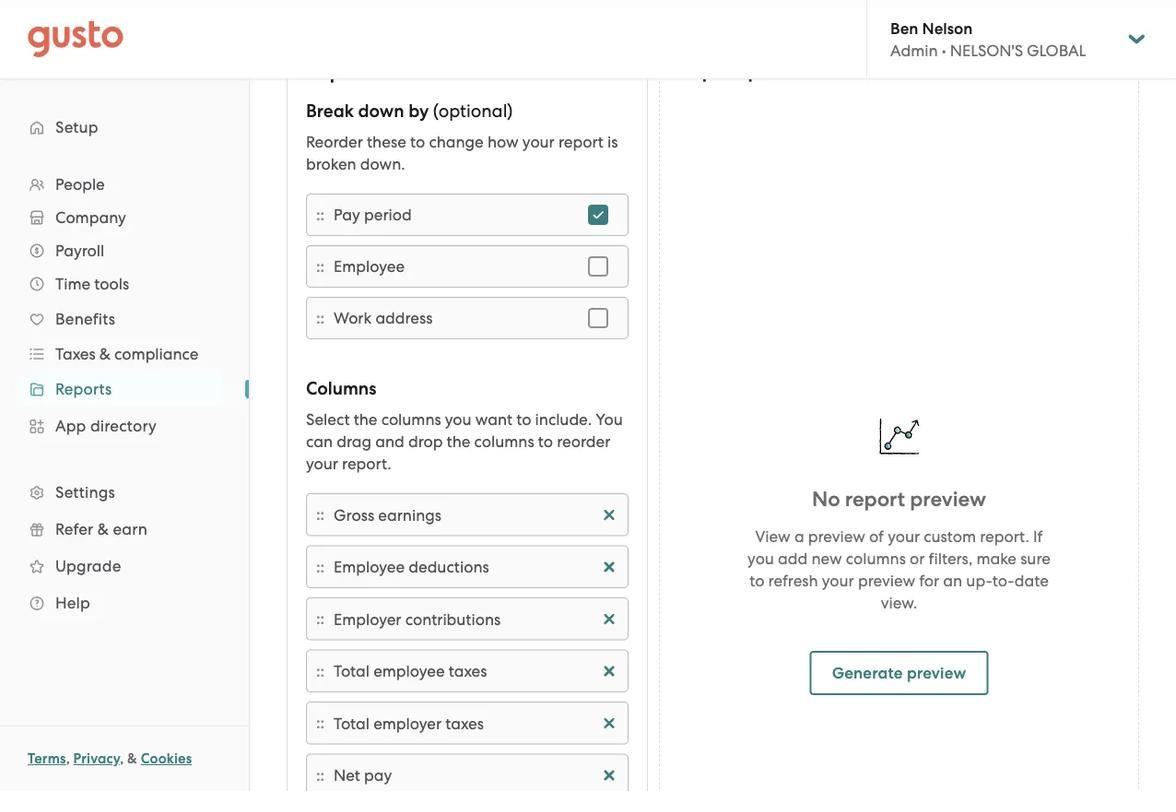 Task type: describe. For each thing, give the bounding box(es) containing it.
you
[[596, 410, 623, 428]]

total employee taxes
[[334, 661, 487, 680]]

or
[[910, 550, 925, 568]]

can
[[306, 432, 333, 451]]

by
[[409, 100, 429, 121]]

gross
[[334, 505, 374, 524]]

time
[[55, 275, 90, 293]]

compliance
[[114, 345, 199, 363]]

setup link
[[18, 111, 231, 144]]

list containing people
[[0, 168, 249, 622]]

total for total employer taxes
[[334, 714, 370, 732]]

nelson's
[[951, 41, 1024, 60]]

reorder
[[557, 432, 611, 451]]

total employer taxes
[[334, 714, 484, 732]]

if
[[1034, 528, 1043, 546]]

to inside view a preview of your custom report. if you add new columns or filters, make sure to refresh your preview for an up-to-date view.
[[750, 572, 765, 590]]

work address
[[334, 308, 433, 327]]

2 , from the left
[[120, 751, 124, 767]]

change
[[429, 132, 484, 151]]

earn
[[113, 520, 147, 539]]

of
[[870, 528, 884, 546]]

break down by (optional)
[[306, 100, 513, 121]]

date
[[1015, 572, 1049, 590]]

time tools
[[55, 275, 129, 293]]

(optional)
[[433, 100, 513, 121]]

column content element containing total employer taxes
[[334, 712, 619, 734]]

preview inside button
[[907, 664, 967, 682]]

you inside view a preview of your custom report. if you add new columns or filters, make sure to refresh your preview for an up-to-date view.
[[748, 550, 775, 568]]

terms
[[28, 751, 66, 767]]

net pay
[[334, 766, 392, 784]]

column content element containing employee deductions
[[334, 555, 619, 578]]

setup
[[55, 118, 98, 136]]

payroll button
[[18, 234, 231, 267]]

report builder
[[306, 59, 444, 83]]

company button
[[18, 201, 231, 234]]

new
[[812, 550, 843, 568]]

view
[[756, 528, 791, 546]]

no report preview
[[812, 487, 987, 511]]

report preview
[[679, 59, 824, 83]]

tools
[[94, 275, 129, 293]]

no
[[812, 487, 841, 511]]

terms link
[[28, 751, 66, 767]]

these
[[367, 132, 407, 151]]

refresh
[[769, 572, 819, 590]]

report. inside select the columns you want to include. you can drag and drop the columns to reorder your report.
[[342, 454, 392, 473]]

to right want
[[517, 410, 532, 428]]

help
[[55, 594, 90, 612]]

a
[[795, 528, 805, 546]]

select the columns you want to include. you can drag and drop the columns to reorder your report.
[[306, 410, 623, 473]]

:: for total employee taxes
[[316, 661, 325, 680]]

admin
[[891, 41, 938, 60]]

time tools button
[[18, 267, 231, 301]]

total for total employee taxes
[[334, 661, 370, 680]]

column content element containing gross earnings
[[334, 503, 619, 525]]

drag
[[337, 432, 372, 451]]

report inside reorder these to change how your report is broken down.
[[559, 132, 604, 151]]

employee for employee deductions
[[334, 557, 405, 576]]

column content element containing total employee taxes
[[334, 660, 619, 682]]

privacy
[[73, 751, 120, 767]]

nelson
[[923, 19, 973, 38]]

your down new
[[822, 572, 855, 590]]

employee for employee
[[334, 257, 405, 275]]

break
[[306, 100, 354, 121]]

payroll
[[55, 242, 104, 260]]

•
[[942, 41, 947, 60]]

report. inside view a preview of your custom report. if you add new columns or filters, make sure to refresh your preview for an up-to-date view.
[[981, 528, 1030, 546]]

app
[[55, 417, 86, 435]]

generate
[[832, 664, 903, 682]]

report for report preview
[[679, 59, 743, 83]]

your inside reorder these to change how your report is broken down.
[[523, 132, 555, 151]]

employer contributions
[[334, 609, 501, 628]]

and
[[376, 432, 405, 451]]

refer & earn
[[55, 520, 147, 539]]

2 vertical spatial &
[[127, 751, 137, 767]]

period
[[364, 205, 412, 224]]

refer
[[55, 520, 93, 539]]

pay
[[364, 766, 392, 784]]

taxes for total employer taxes
[[446, 714, 484, 732]]

pay period
[[334, 205, 412, 224]]

generate preview
[[832, 664, 967, 682]]

columns
[[306, 378, 377, 399]]

your up 'or'
[[888, 528, 920, 546]]

work
[[334, 308, 372, 327]]

deductions
[[409, 557, 489, 576]]

filters,
[[929, 550, 973, 568]]

down
[[358, 100, 404, 121]]

reports
[[55, 380, 112, 398]]

0 horizontal spatial the
[[354, 410, 378, 428]]

& for compliance
[[99, 345, 111, 363]]

taxes
[[55, 345, 96, 363]]

pay
[[334, 205, 360, 224]]



Task type: vqa. For each thing, say whether or not it's contained in the screenshot.
"We'll"
no



Task type: locate. For each thing, give the bounding box(es) containing it.
home image
[[28, 21, 124, 58]]

taxes down "contributions"
[[449, 661, 487, 680]]

1 horizontal spatial the
[[447, 432, 471, 451]]

column content element containing net pay
[[334, 764, 619, 786]]

1 :: from the top
[[316, 205, 325, 224]]

include.
[[535, 410, 592, 428]]

taxes
[[449, 661, 487, 680], [446, 714, 484, 732]]

total
[[334, 661, 370, 680], [334, 714, 370, 732]]

1 horizontal spatial report
[[679, 59, 743, 83]]

gross earnings
[[334, 505, 442, 524]]

1 employee from the top
[[334, 257, 405, 275]]

1 vertical spatial the
[[447, 432, 471, 451]]

column content element up "contributions"
[[334, 555, 619, 578]]

8 :: from the top
[[316, 713, 325, 732]]

sure
[[1021, 550, 1051, 568]]

your right how
[[523, 132, 555, 151]]

0 vertical spatial total
[[334, 661, 370, 680]]

to left refresh
[[750, 572, 765, 590]]

:: for employer contributions
[[316, 609, 325, 628]]

None checkbox
[[578, 246, 619, 286], [578, 297, 619, 338], [578, 246, 619, 286], [578, 297, 619, 338]]

1 vertical spatial you
[[748, 550, 775, 568]]

employee
[[334, 257, 405, 275], [334, 557, 405, 576]]

2 total from the top
[[334, 714, 370, 732]]

None checkbox
[[578, 194, 619, 235]]

0 horizontal spatial report
[[306, 59, 371, 83]]

you down view
[[748, 550, 775, 568]]

people button
[[18, 168, 231, 201]]

upgrade link
[[18, 550, 231, 583]]

taxes right employer
[[446, 714, 484, 732]]

you left want
[[445, 410, 472, 428]]

ben
[[891, 19, 919, 38]]

& left earn
[[98, 520, 109, 539]]

1 vertical spatial columns
[[475, 432, 535, 451]]

6 :: from the top
[[316, 609, 325, 628]]

view.
[[881, 594, 918, 612]]

1 vertical spatial report
[[846, 487, 906, 511]]

0 horizontal spatial columns
[[381, 410, 441, 428]]

report up "of"
[[846, 487, 906, 511]]

benefits
[[55, 310, 115, 328]]

columns up drop
[[381, 410, 441, 428]]

generate preview button
[[810, 651, 989, 695]]

settings link
[[18, 476, 231, 509]]

company
[[55, 208, 126, 227]]

0 vertical spatial employee
[[334, 257, 405, 275]]

4 column content element from the top
[[334, 660, 619, 682]]

reorder
[[306, 132, 363, 151]]

is
[[608, 132, 618, 151]]

up-
[[967, 572, 993, 590]]

9 :: from the top
[[316, 765, 325, 784]]

2 report from the left
[[679, 59, 743, 83]]

benefits link
[[18, 302, 231, 336]]

0 vertical spatial &
[[99, 345, 111, 363]]

1 horizontal spatial report
[[846, 487, 906, 511]]

, left privacy
[[66, 751, 70, 767]]

:: for work address
[[316, 308, 325, 327]]

3 column content element from the top
[[334, 608, 619, 630]]

total down the employer
[[334, 661, 370, 680]]

:: for gross earnings
[[316, 505, 325, 524]]

refer & earn link
[[18, 513, 231, 546]]

employee deductions
[[334, 557, 489, 576]]

your down can
[[306, 454, 338, 473]]

report. down drag
[[342, 454, 392, 473]]

ben nelson admin • nelson's global
[[891, 19, 1087, 60]]

custom
[[924, 528, 977, 546]]

column content element up deductions
[[334, 503, 619, 525]]

& left the cookies button
[[127, 751, 137, 767]]

employee
[[374, 661, 445, 680]]

3 :: from the top
[[316, 308, 325, 327]]

report left is
[[559, 132, 604, 151]]

drop
[[408, 432, 443, 451]]

:: for pay period
[[316, 205, 325, 224]]

earnings
[[378, 505, 442, 524]]

,
[[66, 751, 70, 767], [120, 751, 124, 767]]

:: for total employer taxes
[[316, 713, 325, 732]]

make
[[977, 550, 1017, 568]]

0 vertical spatial columns
[[381, 410, 441, 428]]

column content element down total employee taxes
[[334, 712, 619, 734]]

:: for employee
[[316, 257, 325, 276]]

0 vertical spatial report
[[559, 132, 604, 151]]

settings
[[55, 483, 115, 502]]

columns inside view a preview of your custom report. if you add new columns or filters, make sure to refresh your preview for an up-to-date view.
[[846, 550, 906, 568]]

contributions
[[405, 609, 501, 628]]

you inside select the columns you want to include. you can drag and drop the columns to reorder your report.
[[445, 410, 472, 428]]

:: for net pay
[[316, 765, 325, 784]]

the up drag
[[354, 410, 378, 428]]

to down include.
[[538, 432, 553, 451]]

0 horizontal spatial you
[[445, 410, 472, 428]]

2 horizontal spatial columns
[[846, 550, 906, 568]]

:: for employee deductions
[[316, 557, 325, 576]]

1 horizontal spatial columns
[[475, 432, 535, 451]]

2 column content element from the top
[[334, 555, 619, 578]]

report. up make
[[981, 528, 1030, 546]]

add
[[778, 550, 808, 568]]

1 horizontal spatial ,
[[120, 751, 124, 767]]

how
[[488, 132, 519, 151]]

0 horizontal spatial report.
[[342, 454, 392, 473]]

4 :: from the top
[[316, 505, 325, 524]]

1 vertical spatial total
[[334, 714, 370, 732]]

1 vertical spatial report.
[[981, 528, 1030, 546]]

reports link
[[18, 373, 231, 406]]

select
[[306, 410, 350, 428]]

columns down "of"
[[846, 550, 906, 568]]

report
[[559, 132, 604, 151], [846, 487, 906, 511]]

2 employee from the top
[[334, 557, 405, 576]]

1 vertical spatial taxes
[[446, 714, 484, 732]]

broken
[[306, 154, 357, 173]]

total up net
[[334, 714, 370, 732]]

app directory link
[[18, 409, 231, 443]]

down.
[[360, 154, 405, 173]]

to
[[410, 132, 425, 151], [517, 410, 532, 428], [538, 432, 553, 451], [750, 572, 765, 590]]

0 vertical spatial taxes
[[449, 661, 487, 680]]

help link
[[18, 587, 231, 620]]

the right drop
[[447, 432, 471, 451]]

employer
[[374, 714, 442, 732]]

taxes & compliance
[[55, 345, 199, 363]]

1 vertical spatial employee
[[334, 557, 405, 576]]

employee down "pay period"
[[334, 257, 405, 275]]

1 vertical spatial &
[[98, 520, 109, 539]]

0 vertical spatial you
[[445, 410, 472, 428]]

column content element down deductions
[[334, 608, 619, 630]]

upgrade
[[55, 557, 121, 575]]

1 total from the top
[[334, 661, 370, 680]]

employee up the employer
[[334, 557, 405, 576]]

list
[[0, 168, 249, 622]]

5 column content element from the top
[[334, 712, 619, 734]]

& right "taxes"
[[99, 345, 111, 363]]

report for report builder
[[306, 59, 371, 83]]

& for earn
[[98, 520, 109, 539]]

gusto navigation element
[[0, 79, 249, 651]]

2 vertical spatial columns
[[846, 550, 906, 568]]

cookies
[[141, 751, 192, 767]]

1 , from the left
[[66, 751, 70, 767]]

privacy link
[[73, 751, 120, 767]]

column content element down "contributions"
[[334, 660, 619, 682]]

& inside dropdown button
[[99, 345, 111, 363]]

the
[[354, 410, 378, 428], [447, 432, 471, 451]]

, left the 'cookies'
[[120, 751, 124, 767]]

to-
[[993, 572, 1015, 590]]

to inside reorder these to change how your report is broken down.
[[410, 132, 425, 151]]

column content element containing employer contributions
[[334, 608, 619, 630]]

global
[[1027, 41, 1087, 60]]

1 report from the left
[[306, 59, 371, 83]]

column content element
[[334, 503, 619, 525], [334, 555, 619, 578], [334, 608, 619, 630], [334, 660, 619, 682], [334, 712, 619, 734], [334, 764, 619, 786]]

view a preview of your custom report. if you add new columns or filters, make sure to refresh your preview for an up-to-date view.
[[748, 528, 1051, 612]]

0 horizontal spatial ,
[[66, 751, 70, 767]]

1 horizontal spatial report.
[[981, 528, 1030, 546]]

0 vertical spatial the
[[354, 410, 378, 428]]

6 column content element from the top
[[334, 764, 619, 786]]

to down by
[[410, 132, 425, 151]]

net
[[334, 766, 360, 784]]

employee inside column content element
[[334, 557, 405, 576]]

builder
[[376, 59, 444, 83]]

taxes for total employee taxes
[[449, 661, 487, 680]]

taxes & compliance button
[[18, 338, 231, 371]]

app directory
[[55, 417, 157, 435]]

columns
[[381, 410, 441, 428], [475, 432, 535, 451], [846, 550, 906, 568]]

want
[[476, 410, 513, 428]]

2 :: from the top
[[316, 257, 325, 276]]

::
[[316, 205, 325, 224], [316, 257, 325, 276], [316, 308, 325, 327], [316, 505, 325, 524], [316, 557, 325, 576], [316, 609, 325, 628], [316, 661, 325, 680], [316, 713, 325, 732], [316, 765, 325, 784]]

your inside select the columns you want to include. you can drag and drop the columns to reorder your report.
[[306, 454, 338, 473]]

terms , privacy , & cookies
[[28, 751, 192, 767]]

address
[[376, 308, 433, 327]]

5 :: from the top
[[316, 557, 325, 576]]

1 horizontal spatial you
[[748, 550, 775, 568]]

1 column content element from the top
[[334, 503, 619, 525]]

columns down want
[[475, 432, 535, 451]]

column content element down the total employer taxes
[[334, 764, 619, 786]]

0 vertical spatial report.
[[342, 454, 392, 473]]

people
[[55, 175, 105, 194]]

7 :: from the top
[[316, 661, 325, 680]]

0 horizontal spatial report
[[559, 132, 604, 151]]



